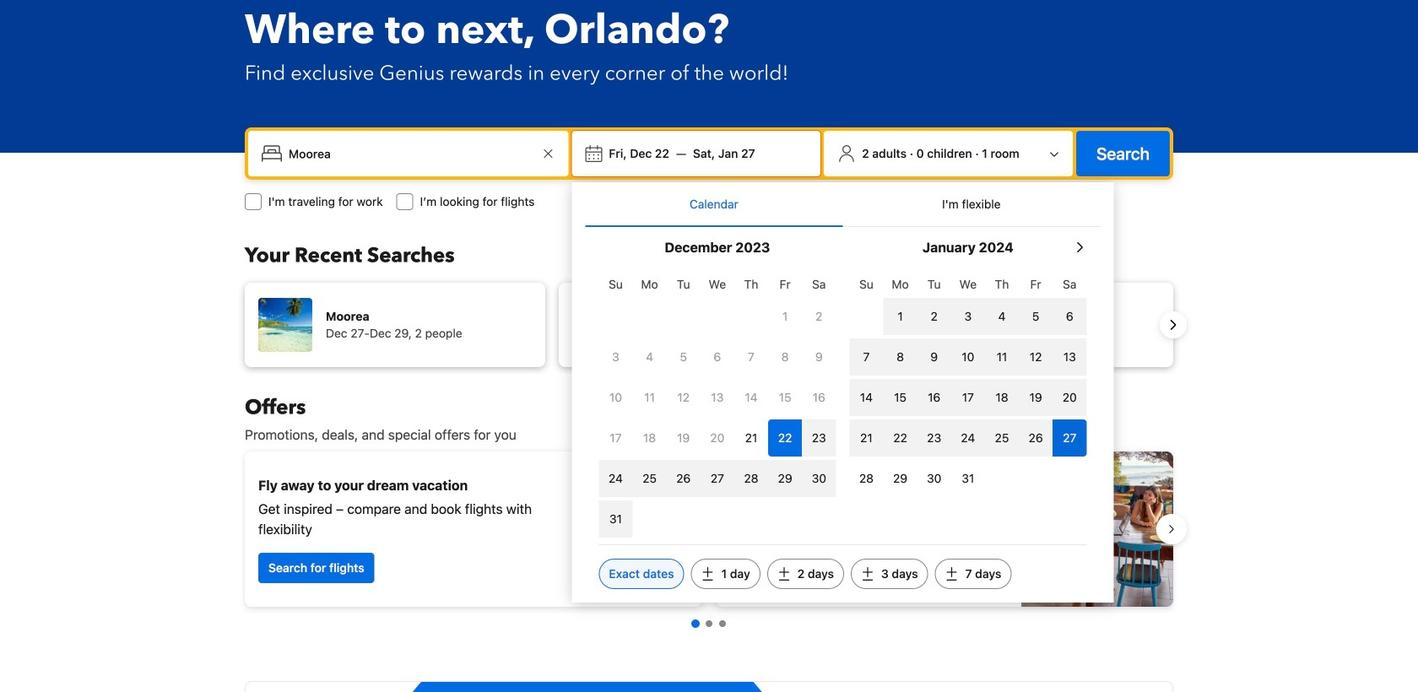 Task type: locate. For each thing, give the bounding box(es) containing it.
19 January 2024 checkbox
[[1019, 379, 1053, 416]]

8 December 2023 checkbox
[[769, 339, 802, 376]]

2 region from the top
[[231, 445, 1187, 614]]

cell
[[884, 295, 918, 335], [918, 295, 952, 335], [952, 295, 985, 335], [985, 295, 1019, 335], [1019, 295, 1053, 335], [1053, 295, 1087, 335], [850, 335, 884, 376], [884, 335, 918, 376], [918, 335, 952, 376], [952, 335, 985, 376], [985, 335, 1019, 376], [1019, 335, 1053, 376], [1053, 335, 1087, 376], [850, 376, 884, 416], [884, 376, 918, 416], [918, 376, 952, 416], [952, 376, 985, 416], [985, 376, 1019, 416], [1019, 376, 1053, 416], [1053, 376, 1087, 416], [769, 416, 802, 457], [802, 416, 836, 457], [850, 416, 884, 457], [884, 416, 918, 457], [918, 416, 952, 457], [952, 416, 985, 457], [985, 416, 1019, 457], [1019, 416, 1053, 457], [1053, 416, 1087, 457], [599, 457, 633, 497], [633, 457, 667, 497], [667, 457, 701, 497], [701, 457, 735, 497], [735, 457, 769, 497], [769, 457, 802, 497], [802, 457, 836, 497], [599, 497, 633, 538]]

29 December 2023 checkbox
[[769, 460, 802, 497]]

5 January 2024 checkbox
[[1019, 298, 1053, 335]]

16 December 2023 checkbox
[[802, 379, 836, 416]]

progress bar
[[692, 620, 726, 628]]

1 December 2023 checkbox
[[769, 298, 802, 335]]

main content
[[231, 394, 1187, 692]]

25 December 2023 checkbox
[[633, 460, 667, 497]]

30 December 2023 checkbox
[[802, 460, 836, 497]]

3 January 2024 checkbox
[[952, 298, 985, 335]]

18 January 2024 checkbox
[[985, 379, 1019, 416]]

tab list
[[586, 182, 1101, 228]]

11 January 2024 checkbox
[[985, 339, 1019, 376]]

26 January 2024 checkbox
[[1019, 420, 1053, 457]]

27 January 2024 checkbox
[[1053, 420, 1087, 457]]

8 January 2024 checkbox
[[884, 339, 918, 376]]

15 January 2024 checkbox
[[884, 379, 918, 416]]

0 horizontal spatial grid
[[599, 268, 836, 538]]

14 January 2024 checkbox
[[850, 379, 884, 416]]

21 January 2024 checkbox
[[850, 420, 884, 457]]

1 January 2024 checkbox
[[884, 298, 918, 335]]

28 January 2024 checkbox
[[850, 460, 884, 497]]

17 December 2023 checkbox
[[599, 420, 633, 457]]

21 December 2023 checkbox
[[735, 420, 769, 457]]

22 December 2023 checkbox
[[769, 420, 802, 457]]

14 December 2023 checkbox
[[735, 379, 769, 416]]

24 January 2024 checkbox
[[952, 420, 985, 457]]

25 January 2024 checkbox
[[985, 420, 1019, 457]]

region
[[231, 276, 1187, 374], [231, 445, 1187, 614]]

12 January 2024 checkbox
[[1019, 339, 1053, 376]]

2 December 2023 checkbox
[[802, 298, 836, 335]]

23 January 2024 checkbox
[[918, 420, 952, 457]]

grid
[[599, 268, 836, 538], [850, 268, 1087, 497]]

Where are you going? field
[[282, 138, 538, 169]]

1 horizontal spatial grid
[[850, 268, 1087, 497]]

2 grid from the left
[[850, 268, 1087, 497]]

6 December 2023 checkbox
[[701, 339, 735, 376]]

0 vertical spatial region
[[231, 276, 1187, 374]]

28 December 2023 checkbox
[[735, 460, 769, 497]]

1 vertical spatial region
[[231, 445, 1187, 614]]

13 December 2023 checkbox
[[701, 379, 735, 416]]

13 January 2024 checkbox
[[1053, 339, 1087, 376]]

2 January 2024 checkbox
[[918, 298, 952, 335]]

20 January 2024 checkbox
[[1053, 379, 1087, 416]]

7 December 2023 checkbox
[[735, 339, 769, 376]]

15 December 2023 checkbox
[[769, 379, 802, 416]]

27 December 2023 checkbox
[[701, 460, 735, 497]]

11 December 2023 checkbox
[[633, 379, 667, 416]]

26 December 2023 checkbox
[[667, 460, 701, 497]]



Task type: describe. For each thing, give the bounding box(es) containing it.
12 December 2023 checkbox
[[667, 379, 701, 416]]

9 December 2023 checkbox
[[802, 339, 836, 376]]

18 December 2023 checkbox
[[633, 420, 667, 457]]

7 January 2024 checkbox
[[850, 339, 884, 376]]

1 grid from the left
[[599, 268, 836, 538]]

next image
[[1164, 315, 1184, 335]]

3 December 2023 checkbox
[[599, 339, 633, 376]]

31 December 2023 checkbox
[[599, 501, 633, 538]]

29 January 2024 checkbox
[[884, 460, 918, 497]]

23 December 2023 checkbox
[[802, 420, 836, 457]]

20 December 2023 checkbox
[[701, 420, 735, 457]]

4 December 2023 checkbox
[[633, 339, 667, 376]]

fly away to your dream vacation image
[[571, 470, 689, 589]]

30 January 2024 checkbox
[[918, 460, 952, 497]]

9 January 2024 checkbox
[[918, 339, 952, 376]]

take your longest vacation yet image
[[1022, 452, 1174, 607]]

6 January 2024 checkbox
[[1053, 298, 1087, 335]]

22 January 2024 checkbox
[[884, 420, 918, 457]]

19 December 2023 checkbox
[[667, 420, 701, 457]]

16 January 2024 checkbox
[[918, 379, 952, 416]]

10 December 2023 checkbox
[[599, 379, 633, 416]]

4 January 2024 checkbox
[[985, 298, 1019, 335]]

17 January 2024 checkbox
[[952, 379, 985, 416]]

10 January 2024 checkbox
[[952, 339, 985, 376]]

5 December 2023 checkbox
[[667, 339, 701, 376]]

24 December 2023 checkbox
[[599, 460, 633, 497]]

1 region from the top
[[231, 276, 1187, 374]]

31 January 2024 checkbox
[[952, 460, 985, 497]]



Task type: vqa. For each thing, say whether or not it's contained in the screenshot.
6 December 2023 'option'
yes



